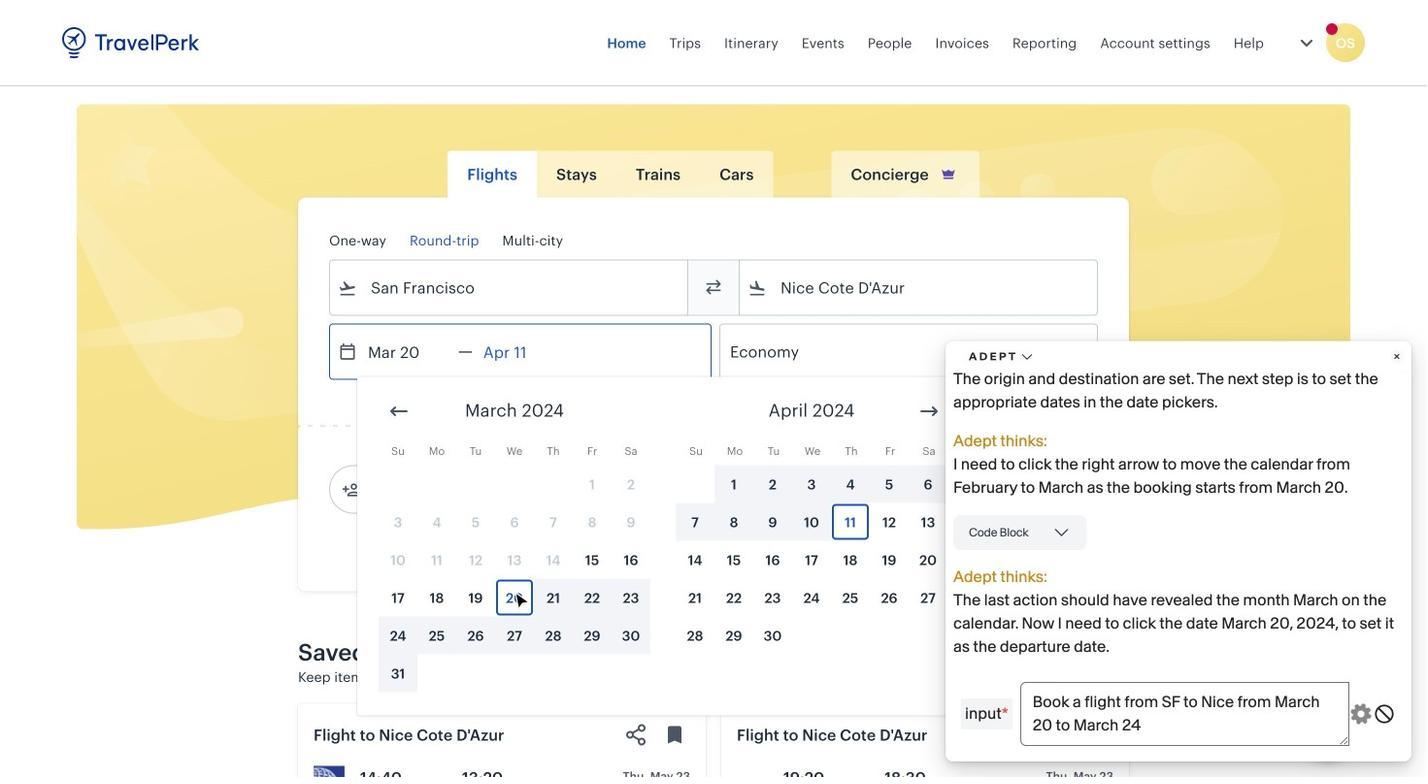 Task type: describe. For each thing, give the bounding box(es) containing it.
From search field
[[357, 272, 662, 303]]

To search field
[[767, 272, 1072, 303]]

move backward to switch to the previous month. image
[[387, 400, 411, 423]]

calendar application
[[357, 377, 1427, 716]]

move forward to switch to the next month. image
[[918, 400, 941, 423]]

united airlines image
[[314, 767, 345, 778]]



Task type: locate. For each thing, give the bounding box(es) containing it.
Return text field
[[473, 325, 574, 379]]

Depart text field
[[357, 325, 458, 379]]



Task type: vqa. For each thing, say whether or not it's contained in the screenshot.
Add traveler search box
no



